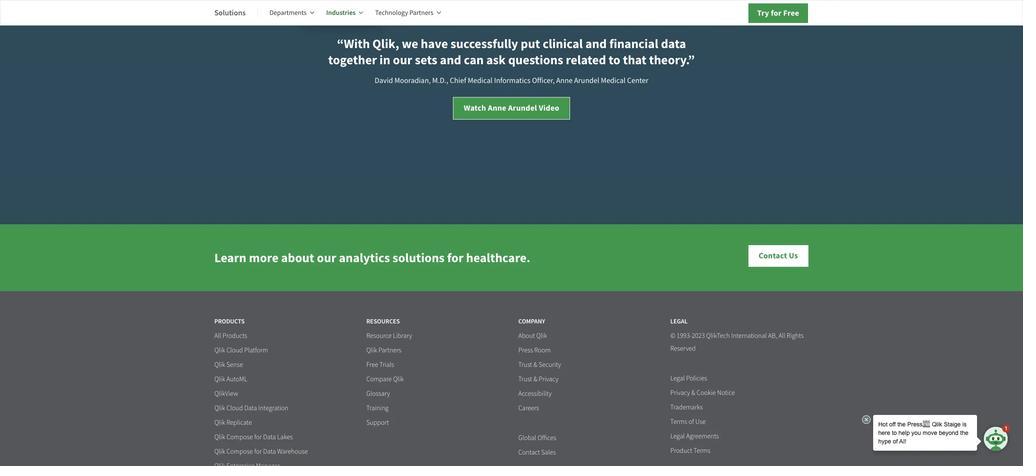 Task type: locate. For each thing, give the bounding box(es) containing it.
anne arundel medical center logo - selected image
[[302, 0, 381, 19]]

trust & security
[[519, 361, 561, 369]]

legal for legal
[[671, 317, 688, 326]]

notice
[[718, 389, 735, 397]]

1 horizontal spatial all
[[779, 332, 786, 340]]

partners inside "link"
[[379, 346, 402, 355]]

qlikview link
[[214, 390, 238, 399]]

ab,
[[769, 332, 778, 340]]

privacy
[[539, 375, 559, 384], [671, 389, 690, 397]]

carousel controls region
[[214, 0, 809, 19]]

solutions
[[214, 7, 246, 18]]

international
[[732, 332, 767, 340]]

1 cloud from the top
[[227, 346, 243, 355]]

qlik inside qlik cloud data integration link
[[214, 404, 225, 413]]

1 vertical spatial products
[[223, 332, 247, 340]]

compose for qlik compose for data lakes
[[227, 433, 253, 442]]

0 vertical spatial our
[[393, 52, 412, 69]]

qlik for qlik compose for data warehouse
[[214, 448, 225, 456]]

clinical
[[543, 35, 583, 52]]

privacy & cookie notice
[[671, 389, 735, 397]]

2 cloud from the top
[[227, 404, 243, 413]]

1 horizontal spatial free
[[784, 8, 800, 18]]

0 vertical spatial trust
[[519, 361, 532, 369]]

2 all from the left
[[779, 332, 786, 340]]

1 vertical spatial arundel
[[508, 103, 537, 113]]

cloud up qlik replicate
[[227, 404, 243, 413]]

qlik compose for data lakes link
[[214, 433, 293, 442]]

qlik replicate link
[[214, 419, 252, 428]]

sets
[[415, 52, 438, 69]]

all products link
[[214, 332, 247, 341]]

legal for legal agreements
[[671, 432, 685, 441]]

compose down the qlik compose for data lakes link
[[227, 448, 253, 456]]

qlik cloud data integration
[[214, 404, 289, 413]]

replicate
[[227, 419, 252, 427]]

1 vertical spatial data
[[263, 433, 276, 442]]

1 horizontal spatial arundel
[[574, 76, 600, 86]]

1 vertical spatial compose
[[227, 448, 253, 456]]

of
[[689, 418, 694, 426]]

0 vertical spatial legal
[[671, 317, 688, 326]]

all right ab, at the bottom
[[779, 332, 786, 340]]

1 vertical spatial privacy
[[671, 389, 690, 397]]

our right in
[[393, 52, 412, 69]]

terms left of
[[671, 418, 688, 426]]

qlik for qlik automl
[[214, 375, 225, 384]]

0 vertical spatial free
[[784, 8, 800, 18]]

products up qlik cloud platform at the left of page
[[223, 332, 247, 340]]

cloud for data
[[227, 404, 243, 413]]

2 vertical spatial &
[[692, 389, 696, 397]]

cloud up sense
[[227, 346, 243, 355]]

trust up accessibility
[[519, 375, 532, 384]]

& inside trust & privacy 'link'
[[534, 375, 538, 384]]

arundel down related
[[574, 76, 600, 86]]

1 horizontal spatial terms
[[694, 447, 711, 455]]

& up accessibility
[[534, 375, 538, 384]]

contact for contact us
[[759, 251, 788, 261]]

qlik cloud data integration link
[[214, 404, 289, 413]]

industries
[[326, 8, 356, 17]]

1 vertical spatial our
[[317, 249, 336, 267]]

3 legal from the top
[[671, 432, 685, 441]]

0 vertical spatial cloud
[[227, 346, 243, 355]]

trials
[[380, 361, 394, 369]]

center
[[627, 76, 649, 86]]

questions
[[508, 52, 564, 69]]

accessibility link
[[519, 390, 552, 399]]

have
[[421, 35, 448, 52]]

& left the cookie
[[692, 389, 696, 397]]

data
[[244, 404, 257, 413], [263, 433, 276, 442], [263, 448, 276, 456]]

anne
[[557, 76, 573, 86], [488, 103, 507, 113]]

industries link
[[326, 3, 363, 23]]

and left to
[[586, 35, 607, 52]]

qlik replicate
[[214, 419, 252, 427]]

arundel
[[574, 76, 600, 86], [508, 103, 537, 113]]

1 vertical spatial &
[[534, 375, 538, 384]]

qlik for qlik cloud platform
[[214, 346, 225, 355]]

legal agreements link
[[671, 432, 719, 441]]

qlik inside qlik partners "link"
[[367, 346, 377, 355]]

watch anne arundel video link
[[453, 97, 570, 120]]

careers
[[519, 404, 539, 413]]

0 horizontal spatial medical
[[468, 76, 493, 86]]

trust inside trust & privacy 'link'
[[519, 375, 532, 384]]

1 horizontal spatial anne
[[557, 76, 573, 86]]

partners right 'technology'
[[410, 9, 434, 17]]

mooradian,
[[395, 76, 431, 86]]

1 vertical spatial trust
[[519, 375, 532, 384]]

global
[[519, 434, 537, 443]]

legal up 1993-
[[671, 317, 688, 326]]

contact down "global"
[[519, 449, 540, 457]]

solutions menu bar
[[214, 3, 453, 23]]

legal for legal policies
[[671, 374, 685, 383]]

trust for trust & security
[[519, 361, 532, 369]]

1993-
[[677, 332, 692, 340]]

legal policies
[[671, 374, 708, 383]]

0 horizontal spatial anne
[[488, 103, 507, 113]]

free trials link
[[367, 361, 394, 370]]

all
[[214, 332, 221, 340], [779, 332, 786, 340]]

2 vertical spatial data
[[263, 448, 276, 456]]

cookie
[[697, 389, 716, 397]]

legal
[[671, 317, 688, 326], [671, 374, 685, 383], [671, 432, 685, 441]]

1 horizontal spatial contact
[[759, 251, 788, 261]]

2 vertical spatial legal
[[671, 432, 685, 441]]

products up all products
[[214, 317, 245, 326]]

qlik sense link
[[214, 361, 243, 370]]

1 vertical spatial terms
[[694, 447, 711, 455]]

automl
[[227, 375, 247, 384]]

1 vertical spatial anne
[[488, 103, 507, 113]]

terms down agreements
[[694, 447, 711, 455]]

our right "about"
[[317, 249, 336, 267]]

ask
[[487, 52, 506, 69]]

0 vertical spatial &
[[534, 361, 538, 369]]

reserved
[[671, 345, 696, 353]]

data
[[661, 35, 686, 52]]

anne right the watch
[[488, 103, 507, 113]]

qlik for qlik cloud data integration
[[214, 404, 225, 413]]

compare qlik link
[[367, 375, 404, 384]]

& inside privacy & cookie notice link
[[692, 389, 696, 397]]

0 horizontal spatial free
[[367, 361, 378, 369]]

departments
[[270, 9, 307, 17]]

medical down to
[[601, 76, 626, 86]]

0 horizontal spatial privacy
[[539, 375, 559, 384]]

1 vertical spatial legal
[[671, 374, 685, 383]]

1 horizontal spatial our
[[393, 52, 412, 69]]

learn
[[214, 249, 246, 267]]

qlik inside qlik sense link
[[214, 361, 225, 369]]

qlik sense
[[214, 361, 243, 369]]

compare qlik
[[367, 375, 404, 384]]

financial
[[610, 35, 659, 52]]

qlik automl link
[[214, 375, 247, 384]]

qlik compose for data lakes
[[214, 433, 293, 442]]

sales
[[541, 449, 556, 457]]

1 trust from the top
[[519, 361, 532, 369]]

us
[[789, 251, 798, 261]]

for right solutions at the bottom of page
[[447, 249, 464, 267]]

contact for contact sales
[[519, 449, 540, 457]]

1 compose from the top
[[227, 433, 253, 442]]

legal left policies
[[671, 374, 685, 383]]

video
[[539, 103, 560, 113]]

global offices link
[[519, 434, 556, 443]]

1 horizontal spatial partners
[[410, 9, 434, 17]]

arundel left video
[[508, 103, 537, 113]]

free left trials
[[367, 361, 378, 369]]

all up qlik cloud platform at the left of page
[[214, 332, 221, 340]]

partners down the resource library link
[[379, 346, 402, 355]]

0 horizontal spatial all
[[214, 332, 221, 340]]

2 legal from the top
[[671, 374, 685, 383]]

informatics
[[494, 76, 531, 86]]

compare
[[367, 375, 392, 384]]

& down press room link
[[534, 361, 538, 369]]

for up qlik compose for data warehouse
[[254, 433, 262, 442]]

arundel inside watch anne arundel video link
[[508, 103, 537, 113]]

qlik inside qlik compose for data warehouse link
[[214, 448, 225, 456]]

quotes carousel region
[[0, 0, 1024, 201]]

anne right officer,
[[557, 76, 573, 86]]

trust inside trust & security link
[[519, 361, 532, 369]]

privacy inside 'link'
[[539, 375, 559, 384]]

qlik inside the qlik compose for data lakes link
[[214, 433, 225, 442]]

1 vertical spatial partners
[[379, 346, 402, 355]]

qlik for qlik compose for data lakes
[[214, 433, 225, 442]]

0 horizontal spatial partners
[[379, 346, 402, 355]]

put
[[521, 35, 540, 52]]

rights
[[787, 332, 804, 340]]

qlik inside about qlik link
[[537, 332, 547, 340]]

policies
[[687, 374, 708, 383]]

press
[[519, 346, 533, 355]]

2 trust from the top
[[519, 375, 532, 384]]

partners for qlik partners
[[379, 346, 402, 355]]

data down the qlik compose for data lakes link
[[263, 448, 276, 456]]

training link
[[367, 404, 389, 413]]

warehouse
[[277, 448, 308, 456]]

all inside © 1993-2023 qliktech international ab, all rights reserved
[[779, 332, 786, 340]]

&
[[534, 361, 538, 369], [534, 375, 538, 384], [692, 389, 696, 397]]

1 horizontal spatial medical
[[601, 76, 626, 86]]

for right try
[[771, 8, 782, 18]]

medical down can
[[468, 76, 493, 86]]

officer,
[[532, 76, 555, 86]]

0 horizontal spatial terms
[[671, 418, 688, 426]]

1 vertical spatial cloud
[[227, 404, 243, 413]]

qlik inside the 'qlik replicate' link
[[214, 419, 225, 427]]

legal up the product
[[671, 432, 685, 441]]

& inside trust & security link
[[534, 361, 538, 369]]

0 vertical spatial compose
[[227, 433, 253, 442]]

our
[[393, 52, 412, 69], [317, 249, 336, 267]]

to
[[609, 52, 621, 69]]

data up replicate
[[244, 404, 257, 413]]

privacy down security
[[539, 375, 559, 384]]

trust down press
[[519, 361, 532, 369]]

data left lakes
[[263, 433, 276, 442]]

resource
[[367, 332, 392, 340]]

0 vertical spatial privacy
[[539, 375, 559, 384]]

platform
[[244, 346, 268, 355]]

0 horizontal spatial our
[[317, 249, 336, 267]]

0 vertical spatial partners
[[410, 9, 434, 17]]

about
[[519, 332, 535, 340]]

qlik inside qlik cloud platform link
[[214, 346, 225, 355]]

qlik inside qlik automl link
[[214, 375, 225, 384]]

free right try
[[784, 8, 800, 18]]

1 horizontal spatial and
[[586, 35, 607, 52]]

1 vertical spatial contact
[[519, 449, 540, 457]]

1 horizontal spatial privacy
[[671, 389, 690, 397]]

try
[[758, 8, 770, 18]]

product terms link
[[671, 447, 711, 456]]

david
[[375, 76, 393, 86]]

2 compose from the top
[[227, 448, 253, 456]]

contact left us
[[759, 251, 788, 261]]

0 horizontal spatial contact
[[519, 449, 540, 457]]

0 vertical spatial contact
[[759, 251, 788, 261]]

0 vertical spatial data
[[244, 404, 257, 413]]

privacy up trademarks at bottom
[[671, 389, 690, 397]]

0 horizontal spatial and
[[440, 52, 462, 69]]

and up the chief
[[440, 52, 462, 69]]

compose
[[227, 433, 253, 442], [227, 448, 253, 456]]

compose down replicate
[[227, 433, 253, 442]]

0 horizontal spatial arundel
[[508, 103, 537, 113]]

1 legal from the top
[[671, 317, 688, 326]]

compose for qlik compose for data warehouse
[[227, 448, 253, 456]]

partners inside solutions 'menu bar'
[[410, 9, 434, 17]]



Task type: describe. For each thing, give the bounding box(es) containing it.
cloud for platform
[[227, 346, 243, 355]]

resources
[[367, 317, 400, 326]]

technology partners link
[[375, 3, 441, 23]]

agreements
[[687, 432, 719, 441]]

technology
[[375, 9, 408, 17]]

successfully
[[451, 35, 518, 52]]

integration
[[258, 404, 289, 413]]

0 vertical spatial terms
[[671, 418, 688, 426]]

trust & privacy link
[[519, 375, 559, 384]]

in
[[380, 52, 391, 69]]

1 vertical spatial free
[[367, 361, 378, 369]]

more
[[249, 249, 279, 267]]

1 medical from the left
[[468, 76, 493, 86]]

qlik for qlik partners
[[367, 346, 377, 355]]

accessibility
[[519, 390, 552, 398]]

qlik cloud platform link
[[214, 346, 268, 355]]

0 vertical spatial products
[[214, 317, 245, 326]]

for down the qlik compose for data lakes link
[[254, 448, 262, 456]]

qlik cloud platform
[[214, 346, 268, 355]]

try for free link
[[749, 3, 809, 23]]

trademarks link
[[671, 403, 703, 412]]

data for lakes
[[263, 433, 276, 442]]

theory."
[[649, 52, 695, 69]]

terms of use link
[[671, 418, 706, 427]]

qlik partners link
[[367, 346, 402, 355]]

mercy health logo image
[[473, 0, 551, 19]]

about qlik link
[[519, 332, 547, 341]]

qlik inside compare qlik link
[[393, 375, 404, 384]]

departments link
[[270, 3, 314, 23]]

try for free
[[758, 8, 800, 18]]

that
[[623, 52, 647, 69]]

2 medical from the left
[[601, 76, 626, 86]]

trust & privacy
[[519, 375, 559, 384]]

company
[[519, 317, 545, 326]]

1 all from the left
[[214, 332, 221, 340]]

qlik automl
[[214, 375, 247, 384]]

contact sales link
[[519, 449, 556, 458]]

qlik for qlik replicate
[[214, 419, 225, 427]]

learn more about our analytics solutions for healthcare.
[[214, 249, 531, 267]]

glossary
[[367, 390, 390, 398]]

terms of use
[[671, 418, 706, 426]]

all products
[[214, 332, 247, 340]]

can
[[464, 52, 484, 69]]

contact us link
[[748, 245, 809, 268]]

m.d.,
[[432, 76, 448, 86]]

& for privacy
[[534, 375, 538, 384]]

support
[[367, 419, 389, 427]]

we
[[402, 35, 418, 52]]

lakes
[[277, 433, 293, 442]]

2023
[[692, 332, 705, 340]]

global offices
[[519, 434, 556, 443]]

use
[[696, 418, 706, 426]]

qlikview
[[214, 390, 238, 398]]

0 vertical spatial anne
[[557, 76, 573, 86]]

contact sales
[[519, 449, 556, 457]]

trust for trust & privacy
[[519, 375, 532, 384]]

security
[[539, 361, 561, 369]]

about qlik
[[519, 332, 547, 340]]

texas children's hospital logo image
[[643, 0, 721, 19]]

data for warehouse
[[263, 448, 276, 456]]

product terms
[[671, 447, 711, 455]]

watch
[[464, 103, 486, 113]]

press room
[[519, 346, 551, 355]]

& for security
[[534, 361, 538, 369]]

terms inside "link"
[[694, 447, 711, 455]]

chief
[[450, 76, 466, 86]]

support link
[[367, 419, 389, 428]]

legal policies link
[[671, 374, 708, 383]]

training
[[367, 404, 389, 413]]

legal agreements
[[671, 432, 719, 441]]

qlik partners
[[367, 346, 402, 355]]

contact us
[[759, 251, 798, 261]]

david mooradian, m.d., chief medical informatics officer, anne arundel medical center
[[375, 76, 649, 86]]

analytics
[[339, 249, 390, 267]]

related
[[566, 52, 606, 69]]

our inside "with qlik, we have successfully put clinical and financial data together in our sets and can ask questions related to that theory."
[[393, 52, 412, 69]]

sense
[[227, 361, 243, 369]]

offices
[[538, 434, 556, 443]]

together
[[328, 52, 377, 69]]

nws logo image
[[558, 0, 636, 19]]

partners for technology partners
[[410, 9, 434, 17]]

resource library
[[367, 332, 412, 340]]

qlik for qlik sense
[[214, 361, 225, 369]]

healthcare.
[[466, 249, 531, 267]]

privacy & cookie notice link
[[671, 389, 735, 398]]

careers link
[[519, 404, 539, 413]]

qliktech
[[707, 332, 730, 340]]

mercy logo image
[[387, 0, 466, 19]]

about
[[281, 249, 314, 267]]

0 vertical spatial arundel
[[574, 76, 600, 86]]

& for cookie
[[692, 389, 696, 397]]

trademarks
[[671, 403, 703, 412]]



Task type: vqa. For each thing, say whether or not it's contained in the screenshot.
Support link
yes



